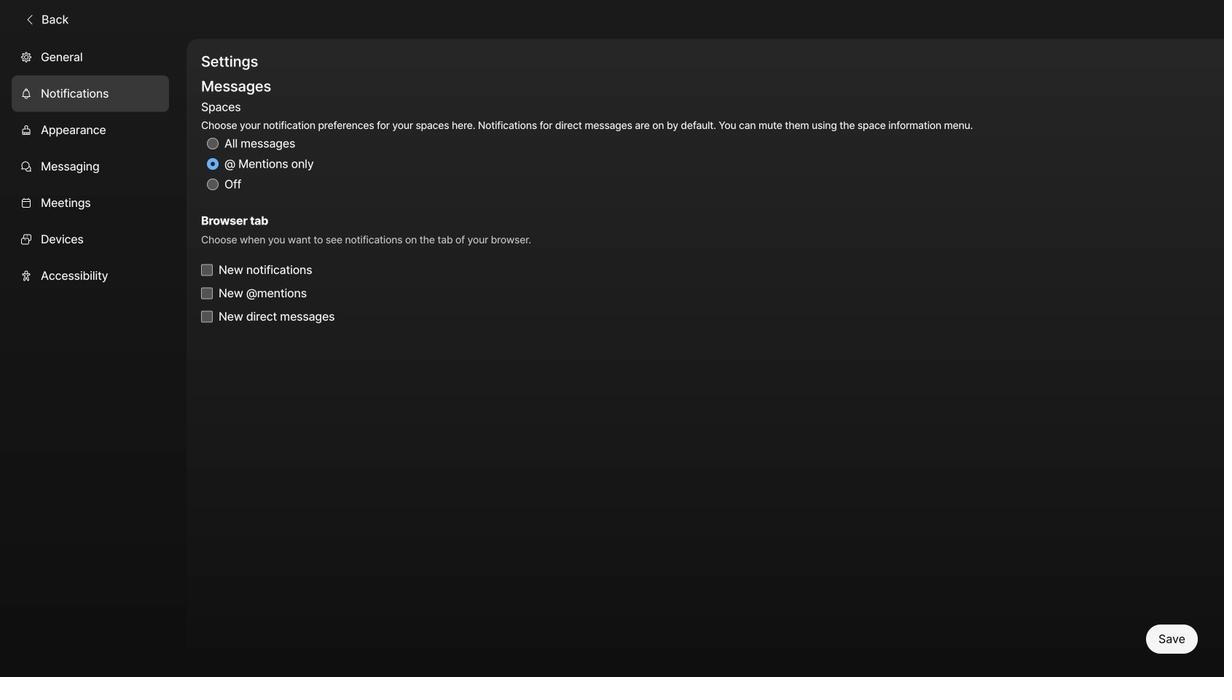 Task type: vqa. For each thing, say whether or not it's contained in the screenshot.
navigation
no



Task type: locate. For each thing, give the bounding box(es) containing it.
meetings tab
[[12, 185, 169, 221]]

Off radio
[[207, 179, 219, 190]]

settings navigation
[[0, 39, 187, 677]]

option group
[[201, 97, 973, 195]]

messaging tab
[[12, 148, 169, 185]]

appearance tab
[[12, 112, 169, 148]]

accessibility tab
[[12, 258, 169, 294]]

general tab
[[12, 39, 169, 76]]



Task type: describe. For each thing, give the bounding box(es) containing it.
notifications tab
[[12, 76, 169, 112]]

@ Mentions only radio
[[207, 158, 219, 170]]

All messages radio
[[207, 138, 219, 149]]

devices tab
[[12, 221, 169, 258]]



